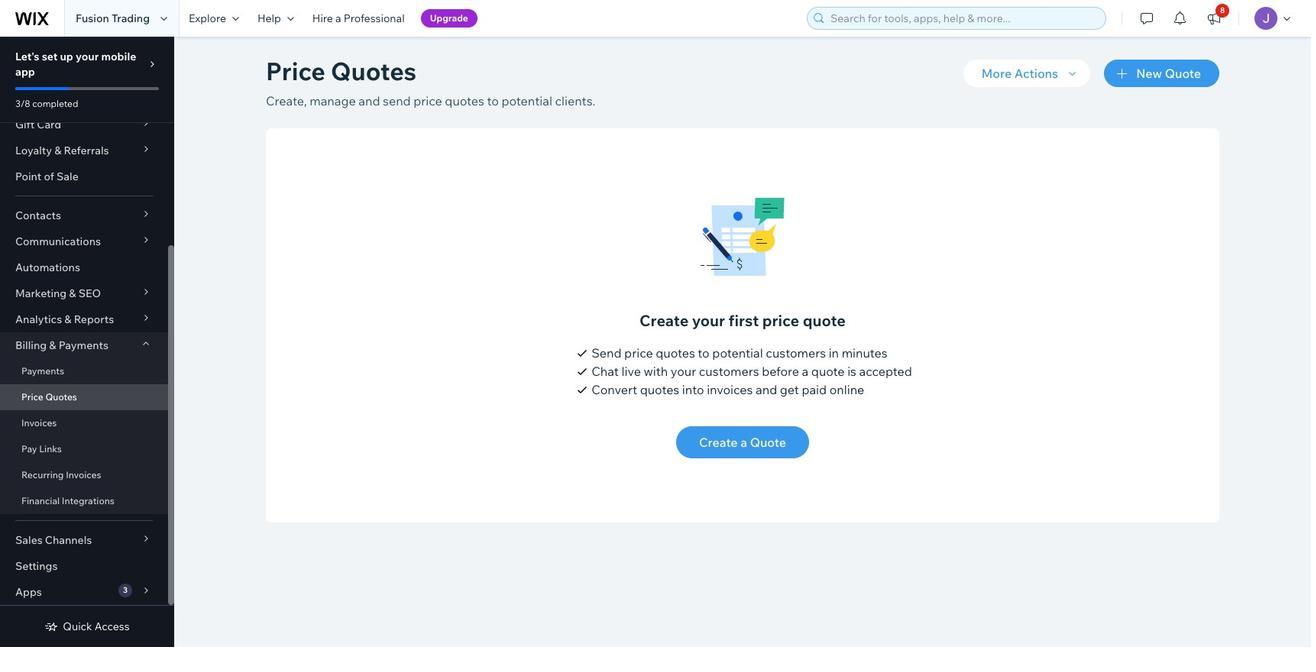 Task type: describe. For each thing, give the bounding box(es) containing it.
1 vertical spatial payments
[[21, 365, 64, 377]]

send
[[592, 345, 622, 361]]

new quote
[[1137, 66, 1201, 81]]

send
[[383, 93, 411, 109]]

convert
[[592, 382, 637, 397]]

& for marketing
[[69, 287, 76, 300]]

paid
[[802, 382, 827, 397]]

billing & payments button
[[0, 332, 168, 358]]

your for mobile
[[76, 50, 99, 63]]

pay
[[21, 443, 37, 455]]

point of sale link
[[0, 164, 168, 190]]

more actions
[[982, 66, 1059, 81]]

& for analytics
[[64, 313, 71, 326]]

card
[[37, 118, 61, 131]]

0 vertical spatial invoices
[[21, 417, 57, 429]]

send price quotes to potential customers in minutes
[[592, 345, 888, 361]]

automations
[[15, 261, 80, 274]]

access
[[95, 620, 130, 634]]

automations link
[[0, 255, 168, 280]]

gift
[[15, 118, 35, 131]]

your for customers
[[671, 364, 696, 379]]

hire
[[312, 11, 333, 25]]

quote inside 'button'
[[750, 435, 786, 450]]

is
[[848, 364, 857, 379]]

to inside the price quotes create, manage and send price quotes to potential clients.
[[487, 93, 499, 109]]

with
[[644, 364, 668, 379]]

analytics & reports
[[15, 313, 114, 326]]

quotes inside the price quotes create, manage and send price quotes to potential clients.
[[445, 93, 484, 109]]

live
[[622, 364, 641, 379]]

financial integrations link
[[0, 488, 168, 514]]

pay links link
[[0, 436, 168, 462]]

minutes
[[842, 345, 888, 361]]

financial integrations
[[21, 495, 115, 507]]

price quotes create, manage and send price quotes to potential clients.
[[266, 56, 596, 109]]

8 button
[[1198, 0, 1231, 37]]

manage
[[310, 93, 356, 109]]

create,
[[266, 93, 307, 109]]

& for billing
[[49, 339, 56, 352]]

loyalty & referrals
[[15, 144, 109, 157]]

seo
[[78, 287, 101, 300]]

contacts button
[[0, 203, 168, 229]]

upgrade
[[430, 12, 468, 24]]

clients.
[[555, 93, 596, 109]]

3/8 completed
[[15, 98, 78, 109]]

create your first price quote
[[640, 311, 846, 330]]

1 horizontal spatial customers
[[766, 345, 826, 361]]

1 vertical spatial your
[[692, 311, 725, 330]]

mobile
[[101, 50, 136, 63]]

let's
[[15, 50, 39, 63]]

accepted
[[859, 364, 912, 379]]

fusion trading
[[76, 11, 150, 25]]

quote inside button
[[1165, 66, 1201, 81]]

3/8
[[15, 98, 30, 109]]

integrations
[[62, 495, 115, 507]]

create for create a quote
[[699, 435, 738, 450]]

referrals
[[64, 144, 109, 157]]

quotes for price quotes
[[45, 391, 77, 403]]

sidebar element
[[0, 0, 174, 647]]

marketing
[[15, 287, 67, 300]]

hire a professional
[[312, 11, 405, 25]]

reports
[[74, 313, 114, 326]]

point of sale
[[15, 170, 79, 183]]

gift card
[[15, 118, 61, 131]]

a for quote
[[741, 435, 747, 450]]

more
[[982, 66, 1012, 81]]

potential inside the price quotes create, manage and send price quotes to potential clients.
[[502, 93, 552, 109]]

professional
[[344, 11, 405, 25]]

communications button
[[0, 229, 168, 255]]

payments inside popup button
[[59, 339, 108, 352]]

1 vertical spatial quotes
[[656, 345, 695, 361]]

first
[[729, 311, 759, 330]]

links
[[39, 443, 62, 455]]

up
[[60, 50, 73, 63]]

chat live with your customers before a quote is accepted
[[592, 364, 912, 379]]

& for loyalty
[[54, 144, 61, 157]]

create for create your first price quote
[[640, 311, 689, 330]]

help button
[[248, 0, 303, 37]]

recurring invoices
[[21, 469, 101, 481]]

convert quotes into invoices and get paid online
[[592, 382, 865, 397]]



Task type: vqa. For each thing, say whether or not it's contained in the screenshot.
right 'hire a professional'
no



Task type: locate. For each thing, give the bounding box(es) containing it.
price right first at the right of page
[[763, 311, 800, 330]]

quote up the in
[[803, 311, 846, 330]]

new
[[1137, 66, 1163, 81]]

1 horizontal spatial and
[[756, 382, 777, 397]]

create
[[640, 311, 689, 330], [699, 435, 738, 450]]

quote down get
[[750, 435, 786, 450]]

2 vertical spatial a
[[741, 435, 747, 450]]

Search for tools, apps, help & more... field
[[826, 8, 1101, 29]]

your left first at the right of page
[[692, 311, 725, 330]]

1 vertical spatial to
[[698, 345, 710, 361]]

0 vertical spatial price
[[414, 93, 442, 109]]

your
[[76, 50, 99, 63], [692, 311, 725, 330], [671, 364, 696, 379]]

1 vertical spatial potential
[[713, 345, 763, 361]]

1 horizontal spatial create
[[699, 435, 738, 450]]

actions
[[1015, 66, 1059, 81]]

into
[[682, 382, 704, 397]]

0 horizontal spatial quote
[[750, 435, 786, 450]]

1 vertical spatial quotes
[[45, 391, 77, 403]]

2 vertical spatial quotes
[[640, 382, 680, 397]]

& right 'billing'
[[49, 339, 56, 352]]

&
[[54, 144, 61, 157], [69, 287, 76, 300], [64, 313, 71, 326], [49, 339, 56, 352]]

your inside let's set up your mobile app
[[76, 50, 99, 63]]

create inside 'button'
[[699, 435, 738, 450]]

marketing & seo
[[15, 287, 101, 300]]

customers up before
[[766, 345, 826, 361]]

create a quote
[[699, 435, 786, 450]]

recurring
[[21, 469, 64, 481]]

explore
[[189, 11, 226, 25]]

loyalty & referrals button
[[0, 138, 168, 164]]

0 vertical spatial to
[[487, 93, 499, 109]]

create up with
[[640, 311, 689, 330]]

0 vertical spatial quotes
[[331, 56, 417, 86]]

a for professional
[[336, 11, 341, 25]]

invoices up pay links
[[21, 417, 57, 429]]

price
[[266, 56, 326, 86], [21, 391, 43, 403]]

quote right 'new'
[[1165, 66, 1201, 81]]

completed
[[32, 98, 78, 109]]

set
[[42, 50, 58, 63]]

marketing & seo button
[[0, 280, 168, 306]]

1 horizontal spatial to
[[698, 345, 710, 361]]

0 horizontal spatial and
[[359, 93, 380, 109]]

customers up invoices
[[699, 364, 759, 379]]

to
[[487, 93, 499, 109], [698, 345, 710, 361]]

price up create,
[[266, 56, 326, 86]]

before
[[762, 364, 799, 379]]

price inside the price quotes create, manage and send price quotes to potential clients.
[[266, 56, 326, 86]]

1 horizontal spatial price
[[625, 345, 653, 361]]

price quotes
[[21, 391, 77, 403]]

and left 'send'
[[359, 93, 380, 109]]

of
[[44, 170, 54, 183]]

payments down analytics & reports dropdown button
[[59, 339, 108, 352]]

upgrade button
[[421, 9, 478, 28]]

quotes up with
[[656, 345, 695, 361]]

0 horizontal spatial create
[[640, 311, 689, 330]]

quote down the in
[[812, 364, 845, 379]]

get
[[780, 382, 799, 397]]

1 horizontal spatial quote
[[1165, 66, 1201, 81]]

your right up
[[76, 50, 99, 63]]

2 horizontal spatial a
[[802, 364, 809, 379]]

price quotes link
[[0, 384, 168, 410]]

and inside the price quotes create, manage and send price quotes to potential clients.
[[359, 93, 380, 109]]

& inside "dropdown button"
[[54, 144, 61, 157]]

analytics
[[15, 313, 62, 326]]

billing & payments
[[15, 339, 108, 352]]

3
[[123, 585, 128, 595]]

1 vertical spatial and
[[756, 382, 777, 397]]

0 horizontal spatial invoices
[[21, 417, 57, 429]]

quote
[[803, 311, 846, 330], [812, 364, 845, 379]]

1 horizontal spatial invoices
[[66, 469, 101, 481]]

1 vertical spatial quote
[[812, 364, 845, 379]]

hire a professional link
[[303, 0, 414, 37]]

price for price quotes
[[21, 391, 43, 403]]

payments up 'price quotes'
[[21, 365, 64, 377]]

1 vertical spatial create
[[699, 435, 738, 450]]

let's set up your mobile app
[[15, 50, 136, 79]]

financial
[[21, 495, 60, 507]]

0 vertical spatial your
[[76, 50, 99, 63]]

0 horizontal spatial price
[[21, 391, 43, 403]]

0 horizontal spatial potential
[[502, 93, 552, 109]]

create a quote button
[[676, 426, 809, 459]]

channels
[[45, 533, 92, 547]]

chat
[[592, 364, 619, 379]]

0 vertical spatial quote
[[803, 311, 846, 330]]

0 vertical spatial quotes
[[445, 93, 484, 109]]

potential
[[502, 93, 552, 109], [713, 345, 763, 361]]

& left seo
[[69, 287, 76, 300]]

1 horizontal spatial price
[[266, 56, 326, 86]]

2 horizontal spatial price
[[763, 311, 800, 330]]

point
[[15, 170, 42, 183]]

quotes inside sidebar element
[[45, 391, 77, 403]]

8
[[1221, 5, 1225, 15]]

price inside price quotes link
[[21, 391, 43, 403]]

0 vertical spatial a
[[336, 11, 341, 25]]

settings link
[[0, 553, 168, 579]]

2 vertical spatial price
[[625, 345, 653, 361]]

quotes right 'send'
[[445, 93, 484, 109]]

in
[[829, 345, 839, 361]]

quick access
[[63, 620, 130, 634]]

1 horizontal spatial a
[[741, 435, 747, 450]]

your up into
[[671, 364, 696, 379]]

a right hire
[[336, 11, 341, 25]]

trading
[[112, 11, 150, 25]]

quotes down payments link
[[45, 391, 77, 403]]

& right loyalty
[[54, 144, 61, 157]]

1 vertical spatial quote
[[750, 435, 786, 450]]

settings
[[15, 559, 58, 573]]

sales
[[15, 533, 43, 547]]

0 vertical spatial customers
[[766, 345, 826, 361]]

& inside dropdown button
[[64, 313, 71, 326]]

potential up chat live with your customers before a quote is accepted
[[713, 345, 763, 361]]

fusion
[[76, 11, 109, 25]]

help
[[258, 11, 281, 25]]

1 vertical spatial customers
[[699, 364, 759, 379]]

0 horizontal spatial to
[[487, 93, 499, 109]]

and for quotes
[[359, 93, 380, 109]]

0 vertical spatial create
[[640, 311, 689, 330]]

price for price quotes create, manage and send price quotes to potential clients.
[[266, 56, 326, 86]]

0 vertical spatial and
[[359, 93, 380, 109]]

payments
[[59, 339, 108, 352], [21, 365, 64, 377]]

price right 'send'
[[414, 93, 442, 109]]

customers
[[766, 345, 826, 361], [699, 364, 759, 379]]

sale
[[57, 170, 79, 183]]

2 vertical spatial your
[[671, 364, 696, 379]]

0 horizontal spatial quotes
[[45, 391, 77, 403]]

invoices down pay links link
[[66, 469, 101, 481]]

1 horizontal spatial potential
[[713, 345, 763, 361]]

quotes inside the price quotes create, manage and send price quotes to potential clients.
[[331, 56, 417, 86]]

a
[[336, 11, 341, 25], [802, 364, 809, 379], [741, 435, 747, 450]]

create down 'convert quotes into invoices and get paid online'
[[699, 435, 738, 450]]

quotes down with
[[640, 382, 680, 397]]

price inside the price quotes create, manage and send price quotes to potential clients.
[[414, 93, 442, 109]]

potential left clients.
[[502, 93, 552, 109]]

and for quotes
[[756, 382, 777, 397]]

and left get
[[756, 382, 777, 397]]

pay links
[[21, 443, 62, 455]]

apps
[[15, 585, 42, 599]]

payments link
[[0, 358, 168, 384]]

quotes
[[331, 56, 417, 86], [45, 391, 77, 403]]

0 vertical spatial quote
[[1165, 66, 1201, 81]]

0 vertical spatial price
[[266, 56, 326, 86]]

0 horizontal spatial price
[[414, 93, 442, 109]]

& left reports
[[64, 313, 71, 326]]

analytics & reports button
[[0, 306, 168, 332]]

a down invoices
[[741, 435, 747, 450]]

1 vertical spatial invoices
[[66, 469, 101, 481]]

0 vertical spatial payments
[[59, 339, 108, 352]]

more actions button
[[964, 60, 1091, 87]]

1 vertical spatial a
[[802, 364, 809, 379]]

quotes for price quotes create, manage and send price quotes to potential clients.
[[331, 56, 417, 86]]

1 vertical spatial price
[[21, 391, 43, 403]]

sales channels
[[15, 533, 92, 547]]

and
[[359, 93, 380, 109], [756, 382, 777, 397]]

loyalty
[[15, 144, 52, 157]]

online
[[830, 382, 865, 397]]

0 horizontal spatial a
[[336, 11, 341, 25]]

1 vertical spatial price
[[763, 311, 800, 330]]

quick
[[63, 620, 92, 634]]

new quote button
[[1105, 60, 1220, 87]]

sales channels button
[[0, 527, 168, 553]]

gift card button
[[0, 112, 168, 138]]

invoices
[[707, 382, 753, 397]]

a up 'paid'
[[802, 364, 809, 379]]

quotes up 'send'
[[331, 56, 417, 86]]

contacts
[[15, 209, 61, 222]]

a inside the hire a professional link
[[336, 11, 341, 25]]

recurring invoices link
[[0, 462, 168, 488]]

price up live
[[625, 345, 653, 361]]

billing
[[15, 339, 47, 352]]

1 horizontal spatial quotes
[[331, 56, 417, 86]]

app
[[15, 65, 35, 79]]

price down 'billing'
[[21, 391, 43, 403]]

0 horizontal spatial customers
[[699, 364, 759, 379]]

a inside create a quote 'button'
[[741, 435, 747, 450]]

0 vertical spatial potential
[[502, 93, 552, 109]]



